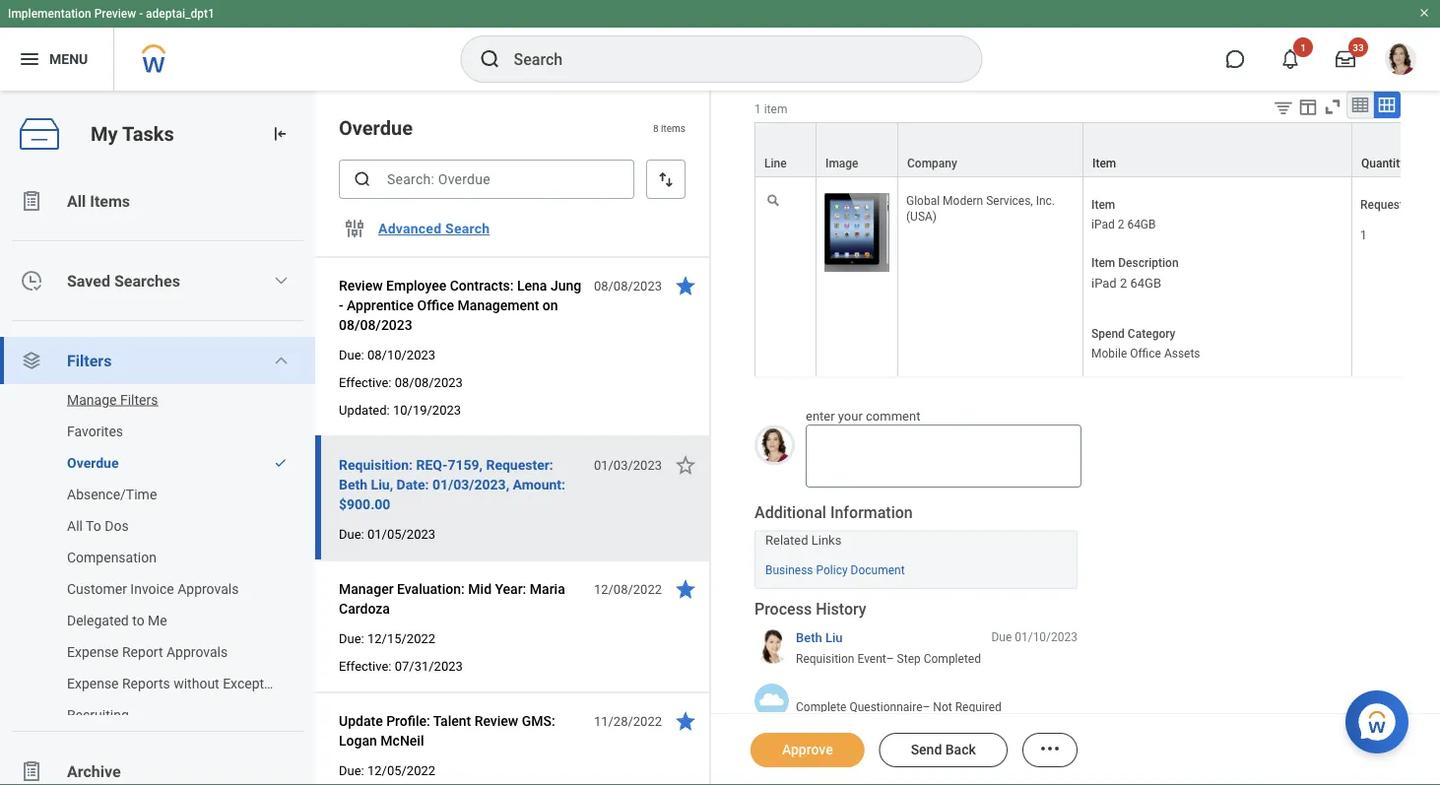 Task type: describe. For each thing, give the bounding box(es) containing it.
questionnaire
[[850, 700, 923, 714]]

update profile: talent review gms: logan mcneil
[[339, 713, 556, 749]]

item inside item description ipad 2 64gb
[[1092, 256, 1116, 270]]

3 star image from the top
[[674, 710, 698, 733]]

1 for 1 item
[[755, 102, 761, 116]]

all to dos button
[[0, 510, 296, 542]]

year:
[[495, 581, 527, 597]]

business
[[766, 563, 814, 577]]

step
[[897, 652, 921, 666]]

click to view/edit grid preferences image
[[1298, 96, 1319, 118]]

recruiting button
[[0, 700, 296, 731]]

requisition:
[[339, 457, 413, 473]]

ipad 2 64gb group
[[755, 61, 1441, 378]]

menu button
[[0, 28, 114, 91]]

category
[[1128, 327, 1176, 341]]

on
[[543, 297, 558, 313]]

ipad inside item description ipad 2 64gb
[[1092, 275, 1117, 290]]

due
[[992, 631, 1012, 645]]

7159,
[[448, 457, 483, 473]]

delegated to me button
[[0, 605, 296, 637]]

evaluation:
[[397, 581, 465, 597]]

image button
[[817, 123, 898, 176]]

beth inside process history region
[[796, 631, 823, 646]]

employee's photo (logan mcneil) image
[[755, 425, 795, 466]]

profile:
[[386, 713, 430, 729]]

information
[[831, 503, 913, 522]]

filters inside dropdown button
[[67, 351, 112, 370]]

services,
[[987, 194, 1033, 208]]

send back
[[911, 742, 976, 758]]

lena
[[517, 277, 547, 294]]

08/10/2023
[[368, 347, 436, 362]]

transformation import image
[[270, 124, 290, 144]]

company
[[908, 156, 958, 170]]

2 vertical spatial 08/08/2023
[[395, 375, 463, 390]]

item button
[[1084, 123, 1352, 176]]

10/19/2023
[[393, 403, 461, 417]]

requester:
[[486, 457, 554, 473]]

invoice
[[130, 581, 174, 597]]

ipad 2 64gb element
[[1092, 214, 1156, 231]]

req-
[[416, 457, 448, 473]]

searches
[[114, 271, 180, 290]]

image column header
[[817, 122, 899, 178]]

additional
[[755, 503, 827, 522]]

quantity button
[[1353, 123, 1441, 176]]

manage
[[67, 392, 117, 408]]

item list element
[[315, 91, 711, 785]]

configure image
[[343, 217, 367, 240]]

company button
[[899, 123, 1083, 176]]

due: for update profile: talent review gms: logan mcneil
[[339, 763, 364, 778]]

list containing all items
[[0, 177, 315, 785]]

filters inside button
[[120, 392, 158, 408]]

due: for review employee contracts: lena jung - apprentice office management on 08/08/2023
[[339, 347, 364, 362]]

due: for requisition: req-7159, requester: beth liu, date: 01/03/2023, amount: $900.00
[[339, 527, 364, 541]]

expense reports without exceptions
[[67, 676, 290, 692]]

1 button
[[1269, 37, 1314, 81]]

implementation preview -   adeptai_dpt1
[[8, 7, 215, 21]]

items
[[661, 122, 686, 134]]

row containing line
[[755, 122, 1441, 178]]

12/08/2022
[[594, 582, 662, 597]]

liu,
[[371, 476, 393, 493]]

business policy document
[[766, 563, 905, 577]]

beth inside requisition: req-7159, requester: beth liu, date: 01/03/2023, amount: $900.00
[[339, 476, 368, 493]]

company column header
[[899, 122, 1084, 178]]

inc.
[[1036, 194, 1055, 208]]

related
[[766, 532, 809, 547]]

Search Workday  search field
[[514, 37, 942, 81]]

11/28/2022
[[594, 714, 662, 729]]

(usa)
[[907, 210, 937, 223]]

links
[[812, 532, 842, 547]]

- inside review employee contracts: lena jung - apprentice office management on 08/08/2023
[[339, 297, 344, 313]]

notifications large image
[[1281, 49, 1301, 69]]

due: 12/05/2022
[[339, 763, 436, 778]]

review inside "update profile: talent review gms: logan mcneil"
[[475, 713, 519, 729]]

complete
[[796, 700, 847, 714]]

recruiting
[[67, 707, 129, 723]]

event
[[858, 652, 887, 666]]

update
[[339, 713, 383, 729]]

1 for requested element
[[1361, 228, 1368, 242]]

compensation button
[[0, 542, 296, 574]]

preview
[[94, 7, 136, 21]]

due: 08/10/2023
[[339, 347, 436, 362]]

inbox large image
[[1336, 49, 1356, 69]]

8
[[653, 122, 659, 134]]

star image for management
[[674, 274, 698, 298]]

ipad 2 64gb
[[1092, 218, 1156, 231]]

toolbar inside ipad 2 64gb group
[[1258, 91, 1401, 122]]

33 button
[[1324, 37, 1369, 81]]

gms:
[[522, 713, 556, 729]]

12/05/2022
[[368, 763, 436, 778]]

all for all items
[[67, 192, 86, 210]]

requisition: req-7159, requester: beth liu, date: 01/03/2023, amount: $900.00
[[339, 457, 566, 512]]

report
[[122, 644, 163, 660]]

manager
[[339, 581, 394, 597]]

items
[[90, 192, 130, 210]]

close environment banner image
[[1419, 7, 1431, 19]]

- inside menu "banner"
[[139, 7, 143, 21]]

requisition
[[796, 652, 855, 666]]

mobile
[[1092, 347, 1128, 360]]

update profile: talent review gms: logan mcneil button
[[339, 710, 583, 753]]

star image
[[674, 577, 698, 601]]

mcneil
[[381, 733, 424, 749]]

0 vertical spatial 08/08/2023
[[594, 278, 662, 293]]

compensation
[[67, 549, 157, 566]]

search image
[[478, 47, 502, 71]]

archive
[[67, 762, 121, 781]]

global modern services, inc. (usa)
[[907, 194, 1055, 223]]

saved
[[67, 271, 110, 290]]

contracts:
[[450, 277, 514, 294]]

customer
[[67, 581, 127, 597]]

clipboard image for all items
[[20, 189, 43, 213]]

delegated
[[67, 612, 129, 629]]

profile logan mcneil image
[[1386, 43, 1417, 79]]

talent
[[433, 713, 471, 729]]

advanced search button
[[371, 209, 498, 248]]

check image
[[274, 456, 288, 470]]

expense reports without exceptions button
[[0, 668, 296, 700]]

review employee contracts: lena jung - apprentice office management on 08/08/2023 button
[[339, 274, 583, 337]]

64gb inside item description ipad 2 64gb
[[1131, 275, 1162, 290]]

0 vertical spatial 64gb
[[1128, 218, 1156, 231]]

office inside spend category mobile office assets
[[1130, 347, 1162, 360]]



Task type: vqa. For each thing, say whether or not it's contained in the screenshot.
rightmost Office
yes



Task type: locate. For each thing, give the bounding box(es) containing it.
due: left 08/10/2023 at the top
[[339, 347, 364, 362]]

1 vertical spatial chevron down image
[[273, 353, 289, 369]]

beth up $900.00
[[339, 476, 368, 493]]

amount:
[[513, 476, 566, 493]]

expense inside button
[[67, 644, 119, 660]]

effective: up the updated:
[[339, 375, 392, 390]]

notifications element
[[1395, 39, 1411, 55]]

0 vertical spatial chevron down image
[[273, 273, 289, 289]]

1 vertical spatial all
[[67, 518, 83, 534]]

saved searches button
[[0, 257, 315, 304]]

exceptions
[[223, 676, 290, 692]]

approve button
[[751, 733, 865, 768]]

2 clipboard image from the top
[[20, 760, 43, 783]]

chevron down image
[[273, 273, 289, 289], [273, 353, 289, 369]]

archive button
[[0, 748, 315, 785]]

toolbar
[[1258, 91, 1401, 122]]

0 vertical spatial all
[[67, 192, 86, 210]]

1 horizontal spatial office
[[1130, 347, 1162, 360]]

dos
[[105, 518, 129, 534]]

1 all from the top
[[67, 192, 86, 210]]

search
[[445, 220, 490, 237]]

your
[[838, 408, 863, 423]]

- left apprentice in the top left of the page
[[339, 297, 344, 313]]

effective: for manager evaluation: mid year: maria cardoza
[[339, 659, 392, 674]]

due: 01/05/2023
[[339, 527, 436, 541]]

0 horizontal spatial -
[[139, 7, 143, 21]]

requested element
[[1361, 217, 1441, 243]]

process history region
[[755, 599, 1078, 776]]

customer invoice approvals button
[[0, 574, 296, 605]]

justify image
[[18, 47, 41, 71]]

star image for amount:
[[674, 453, 698, 477]]

Search: Overdue text field
[[339, 160, 635, 199]]

ipad
[[1092, 218, 1115, 231], [1092, 275, 1117, 290]]

menu
[[49, 51, 88, 67]]

line
[[765, 156, 787, 170]]

1 right "notifications large" image
[[1301, 41, 1307, 53]]

1 left 'item'
[[755, 102, 761, 116]]

manager evaluation: mid year: maria cardoza
[[339, 581, 565, 617]]

due: down logan
[[339, 763, 364, 778]]

1 horizontal spatial -
[[339, 297, 344, 313]]

0 horizontal spatial office
[[417, 297, 454, 313]]

overdue down favorites
[[67, 455, 119, 471]]

enter your comment text field
[[806, 425, 1082, 488]]

2 vertical spatial star image
[[674, 710, 698, 733]]

beth liu
[[796, 631, 843, 646]]

select to filter grid data image
[[1273, 97, 1295, 118]]

2 chevron down image from the top
[[273, 353, 289, 369]]

global modern services, inc. (usa) element
[[907, 190, 1055, 223]]

additional information region
[[755, 502, 1078, 589]]

0 horizontal spatial 1
[[755, 102, 761, 116]]

action bar region
[[711, 713, 1441, 785]]

2 due: from the top
[[339, 527, 364, 541]]

1 ipad from the top
[[1092, 218, 1115, 231]]

fullscreen image
[[1322, 96, 1344, 118]]

0 vertical spatial effective:
[[339, 375, 392, 390]]

0 vertical spatial ipad
[[1092, 218, 1115, 231]]

1 vertical spatial ipad
[[1092, 275, 1117, 290]]

overdue up search image
[[339, 116, 413, 139]]

2 expense from the top
[[67, 676, 119, 692]]

logan
[[339, 733, 377, 749]]

related actions image
[[1038, 737, 1062, 761]]

1 vertical spatial 08/08/2023
[[339, 317, 413, 333]]

approve
[[782, 742, 833, 758]]

0 horizontal spatial filters
[[67, 351, 112, 370]]

table image
[[1351, 95, 1371, 115]]

0 vertical spatial 1
[[1301, 41, 1307, 53]]

item
[[764, 102, 788, 116]]

jung
[[551, 277, 582, 294]]

approvals right invoice
[[178, 581, 239, 597]]

overdue inside button
[[67, 455, 119, 471]]

01/03/2023,
[[433, 476, 510, 493]]

3 due: from the top
[[339, 631, 364, 646]]

0 vertical spatial review
[[339, 277, 383, 294]]

1 vertical spatial effective:
[[339, 659, 392, 674]]

item
[[1093, 156, 1117, 170], [1092, 198, 1116, 212], [1092, 256, 1116, 270]]

1 vertical spatial 2
[[1120, 275, 1128, 290]]

due 01/10/2023
[[992, 631, 1078, 645]]

0 horizontal spatial –
[[887, 652, 894, 666]]

1 inside button
[[1301, 41, 1307, 53]]

perspective image
[[20, 349, 43, 372]]

1
[[1301, 41, 1307, 53], [755, 102, 761, 116], [1361, 228, 1368, 242]]

beth left liu
[[796, 631, 823, 646]]

– for complete questionnaire
[[923, 700, 931, 714]]

clipboard image inside all items button
[[20, 189, 43, 213]]

all
[[67, 192, 86, 210], [67, 518, 83, 534]]

1 item
[[755, 102, 788, 116]]

due: for manager evaluation: mid year: maria cardoza
[[339, 631, 364, 646]]

1 horizontal spatial 1
[[1301, 41, 1307, 53]]

approvals for expense report approvals
[[167, 644, 228, 660]]

mid
[[468, 581, 492, 597]]

tasks
[[122, 122, 174, 145]]

0 vertical spatial beth
[[339, 476, 368, 493]]

search image
[[353, 169, 372, 189]]

1 horizontal spatial filters
[[120, 392, 158, 408]]

2 effective: from the top
[[339, 659, 392, 674]]

history
[[816, 600, 867, 619]]

2 star image from the top
[[674, 453, 698, 477]]

requested
[[1361, 198, 1417, 212]]

review inside review employee contracts: lena jung - apprentice office management on 08/08/2023
[[339, 277, 383, 294]]

0 horizontal spatial review
[[339, 277, 383, 294]]

1 vertical spatial approvals
[[167, 644, 228, 660]]

item inside popup button
[[1093, 156, 1117, 170]]

policy
[[816, 563, 848, 577]]

2 list from the top
[[0, 384, 315, 731]]

approvals for customer invoice approvals
[[178, 581, 239, 597]]

without
[[174, 676, 219, 692]]

review left gms:
[[475, 713, 519, 729]]

1 down requested
[[1361, 228, 1368, 242]]

0 vertical spatial 2
[[1118, 218, 1125, 231]]

2 inside item description ipad 2 64gb
[[1120, 275, 1128, 290]]

expense for expense reports without exceptions
[[67, 676, 119, 692]]

due: down $900.00
[[339, 527, 364, 541]]

1 horizontal spatial review
[[475, 713, 519, 729]]

chevron down image for saved searches
[[273, 273, 289, 289]]

due: 12/15/2022
[[339, 631, 436, 646]]

sort image
[[656, 169, 676, 189]]

filters up manage
[[67, 351, 112, 370]]

chevron down image for filters
[[273, 353, 289, 369]]

2 horizontal spatial 1
[[1361, 228, 1368, 242]]

overdue inside item list element
[[339, 116, 413, 139]]

1 expense from the top
[[67, 644, 119, 660]]

item description ipad 2 64gb
[[1092, 256, 1179, 290]]

cardoza
[[339, 601, 390, 617]]

0 vertical spatial –
[[887, 652, 894, 666]]

2 down description
[[1120, 275, 1128, 290]]

description
[[1119, 256, 1179, 270]]

– left not
[[923, 700, 931, 714]]

1 vertical spatial beth
[[796, 631, 823, 646]]

– for requisition event
[[887, 652, 894, 666]]

expense report approvals button
[[0, 637, 296, 668]]

1 horizontal spatial overdue
[[339, 116, 413, 139]]

approvals up without
[[167, 644, 228, 660]]

2 up description
[[1118, 218, 1125, 231]]

star image
[[674, 274, 698, 298], [674, 453, 698, 477], [674, 710, 698, 733]]

all left "items"
[[67, 192, 86, 210]]

1 inside requested element
[[1361, 228, 1368, 242]]

maria
[[530, 581, 565, 597]]

all for all to dos
[[67, 518, 83, 534]]

0 vertical spatial expense
[[67, 644, 119, 660]]

0 vertical spatial clipboard image
[[20, 189, 43, 213]]

0 vertical spatial office
[[417, 297, 454, 313]]

completed
[[924, 652, 981, 666]]

enter your comment
[[806, 408, 921, 423]]

0 horizontal spatial beth
[[339, 476, 368, 493]]

additional information
[[755, 503, 913, 522]]

1 vertical spatial –
[[923, 700, 931, 714]]

all left to
[[67, 518, 83, 534]]

08/08/2023 up 10/19/2023
[[395, 375, 463, 390]]

ipad inside 'ipad 2 64gb' element
[[1092, 218, 1115, 231]]

08/08/2023 inside review employee contracts: lena jung - apprentice office management on 08/08/2023
[[339, 317, 413, 333]]

line button
[[756, 123, 816, 176]]

menu banner
[[0, 0, 1441, 91]]

ipad up the spend
[[1092, 275, 1117, 290]]

expense
[[67, 644, 119, 660], [67, 676, 119, 692]]

1 vertical spatial expense
[[67, 676, 119, 692]]

1 vertical spatial -
[[339, 297, 344, 313]]

1 vertical spatial clipboard image
[[20, 760, 43, 783]]

1 effective: from the top
[[339, 375, 392, 390]]

process
[[755, 600, 812, 619]]

- right preview in the left of the page
[[139, 7, 143, 21]]

document
[[851, 563, 905, 577]]

08/08/2023 right 'jung'
[[594, 278, 662, 293]]

send back button
[[880, 733, 1008, 768]]

filters up favorites button
[[120, 392, 158, 408]]

review up apprentice in the top left of the page
[[339, 277, 383, 294]]

1 vertical spatial 64gb
[[1131, 275, 1162, 290]]

08/08/2023
[[594, 278, 662, 293], [339, 317, 413, 333], [395, 375, 463, 390]]

0 vertical spatial overdue
[[339, 116, 413, 139]]

due: down cardoza
[[339, 631, 364, 646]]

office down the employee
[[417, 297, 454, 313]]

line column header
[[755, 122, 817, 178]]

absence/time
[[67, 486, 157, 503]]

1 vertical spatial 1
[[755, 102, 761, 116]]

0 horizontal spatial overdue
[[67, 455, 119, 471]]

expand table image
[[1378, 95, 1397, 115]]

my tasks element
[[0, 91, 315, 785]]

advanced
[[378, 220, 442, 237]]

list
[[0, 177, 315, 785], [0, 384, 315, 731]]

1 horizontal spatial beth
[[796, 631, 823, 646]]

expense inside button
[[67, 676, 119, 692]]

0 vertical spatial star image
[[674, 274, 698, 298]]

1 horizontal spatial –
[[923, 700, 931, 714]]

spend category mobile office assets
[[1092, 327, 1201, 360]]

1 vertical spatial filters
[[120, 392, 158, 408]]

4 due: from the top
[[339, 763, 364, 778]]

approvals
[[178, 581, 239, 597], [167, 644, 228, 660]]

64gb down description
[[1131, 275, 1162, 290]]

1 star image from the top
[[674, 274, 698, 298]]

chevron down image inside saved searches dropdown button
[[273, 273, 289, 289]]

clipboard image for archive
[[20, 760, 43, 783]]

2 all from the top
[[67, 518, 83, 534]]

row
[[755, 122, 1441, 178]]

office inside review employee contracts: lena jung - apprentice office management on 08/08/2023
[[417, 297, 454, 313]]

0 vertical spatial item
[[1093, 156, 1117, 170]]

2 vertical spatial 1
[[1361, 228, 1368, 242]]

1 chevron down image from the top
[[273, 273, 289, 289]]

08/08/2023 down apprentice in the top left of the page
[[339, 317, 413, 333]]

1 list from the top
[[0, 177, 315, 785]]

1 vertical spatial item
[[1092, 198, 1116, 212]]

1 vertical spatial review
[[475, 713, 519, 729]]

clock check image
[[20, 269, 43, 293]]

all items button
[[0, 177, 315, 225]]

0 vertical spatial approvals
[[178, 581, 239, 597]]

2 ipad from the top
[[1092, 275, 1117, 290]]

office down 'category'
[[1130, 347, 1162, 360]]

1 due: from the top
[[339, 347, 364, 362]]

favorites button
[[0, 416, 296, 447]]

clipboard image
[[20, 189, 43, 213], [20, 760, 43, 783]]

reports
[[122, 676, 170, 692]]

expense down delegated
[[67, 644, 119, 660]]

due:
[[339, 347, 364, 362], [339, 527, 364, 541], [339, 631, 364, 646], [339, 763, 364, 778]]

0 vertical spatial -
[[139, 7, 143, 21]]

implementation
[[8, 7, 91, 21]]

all to dos
[[67, 518, 129, 534]]

mobile office assets element
[[1092, 343, 1201, 360]]

clipboard image inside archive button
[[20, 760, 43, 783]]

1 vertical spatial office
[[1130, 347, 1162, 360]]

effective: for review employee contracts: lena jung - apprentice office management on 08/08/2023
[[339, 375, 392, 390]]

adeptai_dpt1
[[146, 7, 215, 21]]

process history
[[755, 600, 867, 619]]

2 vertical spatial item
[[1092, 256, 1116, 270]]

list containing manage filters
[[0, 384, 315, 731]]

– left step
[[887, 652, 894, 666]]

to
[[132, 612, 145, 629]]

clipboard image left archive
[[20, 760, 43, 783]]

64gb up description
[[1128, 218, 1156, 231]]

expense for expense report approvals
[[67, 644, 119, 660]]

expense up recruiting
[[67, 676, 119, 692]]

review employee contracts: lena jung - apprentice office management on 08/08/2023
[[339, 277, 582, 333]]

effective: down due: 12/15/2022
[[339, 659, 392, 674]]

manage filters button
[[0, 384, 296, 416]]

0 vertical spatial filters
[[67, 351, 112, 370]]

1 vertical spatial overdue
[[67, 455, 119, 471]]

ipad 2 64gb row
[[755, 177, 1441, 377]]

01/10/2023
[[1015, 631, 1078, 645]]

clipboard image left all items
[[20, 189, 43, 213]]

ipad up item description ipad 2 64gb
[[1092, 218, 1115, 231]]

1 vertical spatial star image
[[674, 453, 698, 477]]

requisition event – step completed
[[796, 652, 981, 666]]

global
[[907, 194, 940, 208]]

1 clipboard image from the top
[[20, 189, 43, 213]]

back
[[946, 742, 976, 758]]



